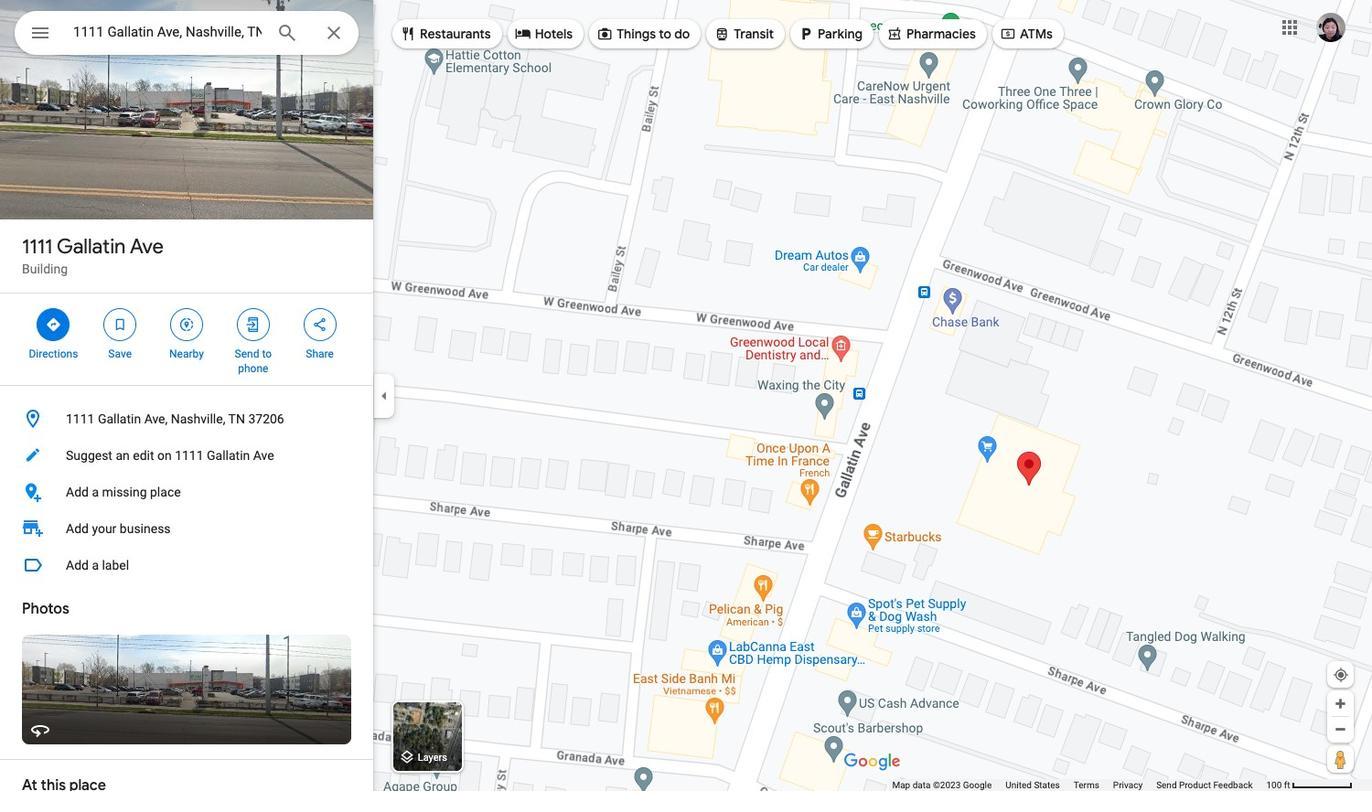 Task type: vqa. For each thing, say whether or not it's contained in the screenshot.
100 ft button
yes



Task type: describe. For each thing, give the bounding box(es) containing it.
directions
[[29, 348, 78, 360]]

gallatin for ave
[[57, 234, 126, 260]]

1111 Gallatin Ave, Nashville, TN 37206 field
[[15, 11, 359, 55]]

1111 gallatin ave main content
[[0, 0, 373, 791]]


[[29, 20, 51, 46]]

37206
[[248, 412, 284, 426]]

states
[[1034, 780, 1060, 790]]

add a label button
[[0, 547, 373, 584]]

add a label
[[66, 558, 129, 573]]

your
[[92, 521, 116, 536]]

to inside  things to do
[[659, 26, 671, 42]]

add a missing place button
[[0, 474, 373, 510]]

send product feedback button
[[1156, 779, 1253, 791]]

photos
[[22, 600, 69, 618]]

send for send to phone
[[235, 348, 259, 360]]

1111 inside the suggest an edit on 1111 gallatin ave button
[[175, 448, 204, 463]]

map
[[892, 780, 910, 790]]

1111 gallatin ave, nashville, tn 37206 button
[[0, 401, 373, 437]]

terms
[[1074, 780, 1099, 790]]

ave inside 1111 gallatin ave building
[[130, 234, 164, 260]]

add your business link
[[0, 510, 373, 547]]

100 ft
[[1266, 780, 1290, 790]]

edit
[[133, 448, 154, 463]]

 transit
[[714, 24, 774, 44]]

missing
[[102, 485, 147, 499]]

google
[[963, 780, 992, 790]]

restaurants
[[420, 26, 491, 42]]

ft
[[1284, 780, 1290, 790]]


[[886, 24, 903, 44]]

send for send product feedback
[[1156, 780, 1177, 790]]

 hotels
[[515, 24, 573, 44]]

add for add a missing place
[[66, 485, 89, 499]]

product
[[1179, 780, 1211, 790]]

ave,
[[144, 412, 168, 426]]

zoom out image
[[1334, 723, 1347, 736]]

united states
[[1006, 780, 1060, 790]]

suggest
[[66, 448, 112, 463]]

google account: michele murakami  
(michele.murakami@adept.ai) image
[[1316, 12, 1346, 42]]


[[400, 24, 416, 44]]

100 ft button
[[1266, 780, 1353, 790]]

united
[[1006, 780, 1032, 790]]

data
[[913, 780, 931, 790]]

collapse side panel image
[[374, 386, 394, 406]]


[[178, 315, 195, 335]]


[[714, 24, 730, 44]]

privacy
[[1113, 780, 1143, 790]]

do
[[674, 26, 690, 42]]

ave inside the suggest an edit on 1111 gallatin ave button
[[253, 448, 274, 463]]

business
[[120, 521, 171, 536]]

add for add a label
[[66, 558, 89, 573]]

2 vertical spatial gallatin
[[207, 448, 250, 463]]



Task type: locate. For each thing, give the bounding box(es) containing it.
1 vertical spatial ave
[[253, 448, 274, 463]]

 atms
[[1000, 24, 1053, 44]]

0 vertical spatial a
[[92, 485, 99, 499]]

actions for 1111 gallatin ave region
[[0, 294, 373, 385]]

2 a from the top
[[92, 558, 99, 573]]

nearby
[[169, 348, 204, 360]]

terms button
[[1074, 779, 1099, 791]]

add down suggest
[[66, 485, 89, 499]]

a left "label"
[[92, 558, 99, 573]]

add a missing place
[[66, 485, 181, 499]]

a left missing
[[92, 485, 99, 499]]

1 vertical spatial gallatin
[[98, 412, 141, 426]]

send product feedback
[[1156, 780, 1253, 790]]

place
[[150, 485, 181, 499]]

send to phone
[[235, 348, 272, 375]]

save
[[108, 348, 132, 360]]

tn
[[228, 412, 245, 426]]

2 add from the top
[[66, 521, 89, 536]]

building
[[22, 262, 68, 276]]


[[1000, 24, 1016, 44]]

©2023
[[933, 780, 961, 790]]

a for label
[[92, 558, 99, 573]]

1 vertical spatial 1111
[[66, 412, 95, 426]]

0 horizontal spatial 1111
[[22, 234, 53, 260]]

ave
[[130, 234, 164, 260], [253, 448, 274, 463]]


[[245, 315, 261, 335]]

 things to do
[[597, 24, 690, 44]]

None field
[[73, 21, 262, 43]]

suggest an edit on 1111 gallatin ave
[[66, 448, 274, 463]]

united states button
[[1006, 779, 1060, 791]]

1 horizontal spatial ave
[[253, 448, 274, 463]]

2 vertical spatial 1111
[[175, 448, 204, 463]]

privacy button
[[1113, 779, 1143, 791]]

suggest an edit on 1111 gallatin ave button
[[0, 437, 373, 474]]

 pharmacies
[[886, 24, 976, 44]]

1 vertical spatial a
[[92, 558, 99, 573]]

nashville,
[[171, 412, 225, 426]]

show your location image
[[1333, 667, 1349, 683]]

1 vertical spatial add
[[66, 521, 89, 536]]

gallatin for ave,
[[98, 412, 141, 426]]

1 a from the top
[[92, 485, 99, 499]]

to
[[659, 26, 671, 42], [262, 348, 272, 360]]

a for missing
[[92, 485, 99, 499]]

0 vertical spatial send
[[235, 348, 259, 360]]

0 vertical spatial gallatin
[[57, 234, 126, 260]]


[[112, 315, 128, 335]]

1111 for ave
[[22, 234, 53, 260]]

0 horizontal spatial ave
[[130, 234, 164, 260]]

a
[[92, 485, 99, 499], [92, 558, 99, 573]]

1 vertical spatial send
[[1156, 780, 1177, 790]]

atms
[[1020, 26, 1053, 42]]

send inside send product feedback button
[[1156, 780, 1177, 790]]

1111 gallatin ave building
[[22, 234, 164, 276]]

0 horizontal spatial send
[[235, 348, 259, 360]]

feedback
[[1213, 780, 1253, 790]]

gallatin down tn
[[207, 448, 250, 463]]


[[515, 24, 531, 44]]

1111 up suggest
[[66, 412, 95, 426]]

send inside send to phone
[[235, 348, 259, 360]]

0 vertical spatial ave
[[130, 234, 164, 260]]

1 vertical spatial to
[[262, 348, 272, 360]]

1111
[[22, 234, 53, 260], [66, 412, 95, 426], [175, 448, 204, 463]]


[[45, 315, 62, 335]]

pharmacies
[[906, 26, 976, 42]]


[[312, 315, 328, 335]]

0 vertical spatial 1111
[[22, 234, 53, 260]]

send up phone
[[235, 348, 259, 360]]

1111 up building
[[22, 234, 53, 260]]

1111 right on
[[175, 448, 204, 463]]

1111 for ave,
[[66, 412, 95, 426]]


[[597, 24, 613, 44]]

an
[[116, 448, 130, 463]]

none field inside 1111 gallatin ave, nashville, tn 37206 field
[[73, 21, 262, 43]]


[[798, 24, 814, 44]]

share
[[306, 348, 334, 360]]

1111 inside 1111 gallatin ave, nashville, tn 37206 button
[[66, 412, 95, 426]]

show street view coverage image
[[1327, 745, 1354, 773]]

gallatin left ave,
[[98, 412, 141, 426]]

100
[[1266, 780, 1282, 790]]

1111 gallatin ave, nashville, tn 37206
[[66, 412, 284, 426]]

2 vertical spatial add
[[66, 558, 89, 573]]

add your business
[[66, 521, 171, 536]]

on
[[157, 448, 172, 463]]

layers
[[418, 752, 447, 764]]

footer containing map data ©2023 google
[[892, 779, 1266, 791]]

1111 inside 1111 gallatin ave building
[[22, 234, 53, 260]]

map data ©2023 google
[[892, 780, 992, 790]]

1 horizontal spatial to
[[659, 26, 671, 42]]

gallatin inside 1111 gallatin ave building
[[57, 234, 126, 260]]

2 horizontal spatial 1111
[[175, 448, 204, 463]]

hotels
[[535, 26, 573, 42]]

add left "label"
[[66, 558, 89, 573]]

footer
[[892, 779, 1266, 791]]

google maps element
[[0, 0, 1372, 791]]

to left do at the top
[[659, 26, 671, 42]]

send
[[235, 348, 259, 360], [1156, 780, 1177, 790]]

3 add from the top
[[66, 558, 89, 573]]

label
[[102, 558, 129, 573]]

0 horizontal spatial to
[[262, 348, 272, 360]]

phone
[[238, 362, 268, 375]]

zoom in image
[[1334, 697, 1347, 711]]

transit
[[734, 26, 774, 42]]

0 vertical spatial to
[[659, 26, 671, 42]]

footer inside google maps element
[[892, 779, 1266, 791]]

 search field
[[15, 11, 359, 59]]

to up phone
[[262, 348, 272, 360]]

parking
[[818, 26, 863, 42]]

 restaurants
[[400, 24, 491, 44]]

things
[[617, 26, 656, 42]]

gallatin
[[57, 234, 126, 260], [98, 412, 141, 426], [207, 448, 250, 463]]

 parking
[[798, 24, 863, 44]]

1 horizontal spatial send
[[1156, 780, 1177, 790]]

0 vertical spatial add
[[66, 485, 89, 499]]

add
[[66, 485, 89, 499], [66, 521, 89, 536], [66, 558, 89, 573]]

add for add your business
[[66, 521, 89, 536]]

1 add from the top
[[66, 485, 89, 499]]

1 horizontal spatial 1111
[[66, 412, 95, 426]]

gallatin up building
[[57, 234, 126, 260]]

to inside send to phone
[[262, 348, 272, 360]]

send left product
[[1156, 780, 1177, 790]]

 button
[[15, 11, 66, 59]]

add left your
[[66, 521, 89, 536]]



